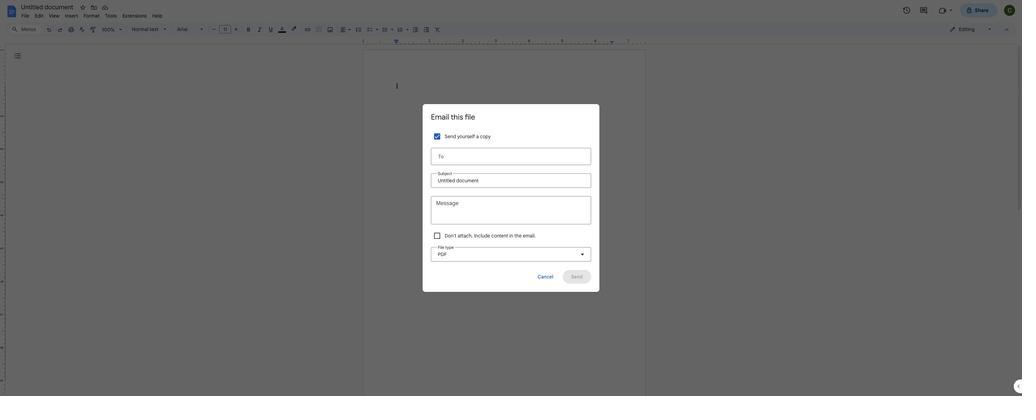 Task type: locate. For each thing, give the bounding box(es) containing it.
Rename text field
[[19, 3, 77, 11]]

application
[[0, 0, 1022, 397]]

right margin image
[[610, 39, 645, 44]]

bottom margin image
[[0, 380, 5, 397]]

Star checkbox
[[78, 3, 88, 12]]

share. private to only me. image
[[966, 7, 972, 13]]

menu bar
[[19, 9, 165, 20]]

main toolbar
[[43, 0, 443, 326]]



Task type: vqa. For each thing, say whether or not it's contained in the screenshot.
Share. Private to only me. ICON
yes



Task type: describe. For each thing, give the bounding box(es) containing it.
menu bar inside menu bar banner
[[19, 9, 165, 20]]

left margin image
[[364, 39, 399, 44]]

Menus field
[[9, 25, 43, 34]]

menu bar banner
[[0, 0, 1022, 397]]

top margin image
[[0, 50, 5, 85]]



